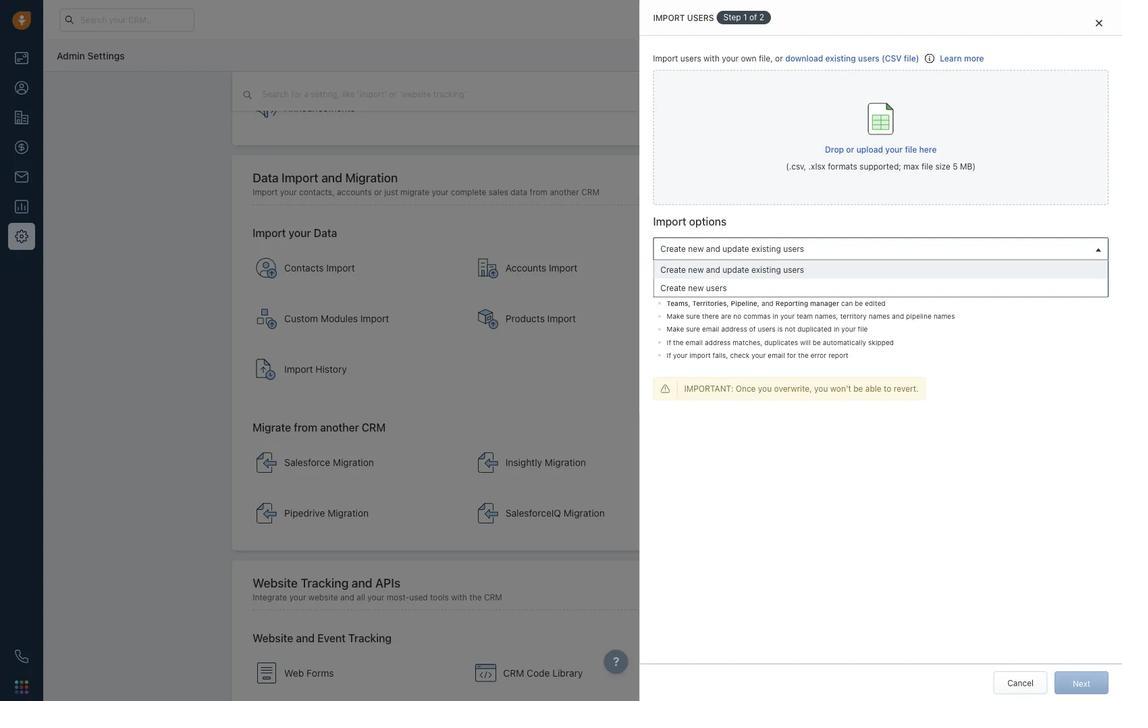 Task type: locate. For each thing, give the bounding box(es) containing it.
2 names from the left
[[934, 312, 956, 320]]

0 vertical spatial create new and update existing users
[[661, 244, 805, 253]]

2 create from the top
[[661, 265, 686, 274]]

2 of from the top
[[750, 325, 756, 333]]

2 vertical spatial in
[[834, 325, 840, 333]]

phone image
[[15, 650, 28, 664]]

new left users,
[[689, 283, 704, 293]]

0 vertical spatial sure
[[686, 312, 701, 320]]

0 vertical spatial website
[[253, 576, 298, 590]]

website up integrate
[[253, 576, 298, 590]]

new up create new users
[[689, 265, 704, 274]]

sure up import
[[686, 325, 701, 333]]

import right products
[[548, 313, 576, 325]]

2 horizontal spatial the
[[799, 351, 809, 359]]

1 if from the top
[[667, 338, 672, 346]]

website and event tracking
[[253, 632, 392, 645]]

1
[[744, 13, 748, 22]]

products
[[506, 313, 545, 325]]

users
[[688, 13, 714, 22], [681, 54, 702, 63], [859, 54, 880, 63], [784, 244, 805, 253], [784, 265, 805, 274], [707, 283, 728, 293], [758, 325, 776, 333]]

2
[[760, 13, 765, 22]]

existing up deals import
[[752, 244, 782, 253]]

1 horizontal spatial names
[[934, 312, 956, 320]]

2 new from the top
[[689, 265, 704, 274]]

automatically
[[823, 338, 867, 346]]

migration right the pipedrive
[[328, 508, 369, 519]]

1 vertical spatial or
[[847, 145, 855, 154]]

create new and update existing users option
[[654, 261, 1109, 279]]

custom modules import
[[285, 313, 389, 325]]

if the email address matches, duplicates will be automatically skipped
[[667, 338, 894, 346]]

update for list box containing create new and update existing users
[[723, 265, 750, 274]]

formats
[[829, 162, 858, 171]]

days
[[826, 15, 842, 24]]

1 vertical spatial another
[[320, 422, 359, 434]]

salesforce migration
[[285, 457, 374, 468]]

another up salesforce migration
[[320, 422, 359, 434]]

the inside website tracking and apis integrate your website and all your most-used tools with the crm
[[470, 593, 482, 602]]

file left 'size'
[[922, 162, 934, 171]]

1 horizontal spatial or
[[776, 54, 784, 63]]

2 vertical spatial the
[[470, 593, 482, 602]]

drop
[[826, 145, 845, 154]]

integrate your website with the crm to track your visitors and contacts image
[[697, 663, 718, 684]]

and up contacts,
[[322, 171, 343, 185]]

crm inside the data import and migration import your contacts, accounts or just migrate your complete sales data from another crm
[[582, 188, 600, 197]]

1 vertical spatial create
[[661, 265, 686, 274]]

website inside website tracking and apis integrate your website and all your most-used tools with the crm
[[253, 576, 298, 590]]

bring all your sales data from salesforce using a zip file image
[[256, 452, 278, 474]]

0 vertical spatial create
[[661, 244, 686, 253]]

1 horizontal spatial the
[[674, 338, 684, 346]]

0 vertical spatial of
[[750, 13, 758, 22]]

1 vertical spatial from
[[294, 422, 318, 434]]

0 horizontal spatial with
[[452, 593, 468, 602]]

0 vertical spatial new
[[689, 244, 704, 253]]

and left event
[[296, 632, 315, 645]]

tracking up website
[[301, 576, 349, 590]]

with inside website tracking and apis integrate your website and all your most-used tools with the crm
[[452, 593, 468, 602]]

you right "once"
[[759, 384, 772, 394]]

2 sure from the top
[[686, 325, 701, 333]]

sure for email
[[686, 325, 701, 333]]

2 you from the left
[[815, 384, 829, 394]]

another right "data"
[[550, 188, 580, 197]]

mobile
[[956, 286, 978, 294]]

0 horizontal spatial in
[[773, 312, 779, 320]]

for
[[667, 286, 678, 294]]

import your users using csv or xlsx files (sample csv available) image
[[699, 308, 721, 330]]

0 vertical spatial make
[[667, 312, 684, 320]]

edited
[[866, 299, 886, 307]]

a set of code libraries to add, track and update contacts image
[[475, 663, 497, 684]]

list box
[[654, 261, 1109, 297]]

1 horizontal spatial in
[[807, 15, 813, 24]]

in
[[807, 15, 813, 24], [773, 312, 779, 320], [834, 325, 840, 333]]

1 make from the top
[[667, 312, 684, 320]]

1 sure from the top
[[686, 312, 701, 320]]

email down if the email address matches, duplicates will be automatically skipped
[[768, 351, 786, 359]]

1 horizontal spatial you
[[815, 384, 829, 394]]

another inside the data import and migration import your contacts, accounts or just migrate your complete sales data from another crm
[[550, 188, 580, 197]]

address
[[722, 325, 748, 333], [705, 338, 731, 346]]

update up deals
[[723, 244, 750, 253]]

salesforceiq migration
[[506, 508, 605, 519]]

used
[[410, 593, 428, 602]]

download existing users (csv file) link
[[786, 54, 920, 63]]

own
[[742, 54, 757, 63]]

3 new from the top
[[689, 283, 704, 293]]

import your custom modules using csv or xlsx files (sample csv available) image
[[256, 308, 278, 330]]

migration right salesforceiq
[[564, 508, 605, 519]]

0 vertical spatial update
[[723, 244, 750, 253]]

be right "will" on the right of page
[[813, 338, 821, 346]]

2 vertical spatial create
[[661, 283, 686, 293]]

names down edited
[[869, 312, 891, 320]]

(csv
[[882, 54, 902, 63]]

migrate
[[253, 422, 291, 434]]

with inside import options dialog
[[704, 54, 720, 63]]

1 horizontal spatial from
[[530, 188, 548, 197]]

list box containing create new and update existing users
[[654, 261, 1109, 297]]

address up fails,
[[705, 338, 731, 346]]

1 horizontal spatial with
[[704, 54, 720, 63]]

create new and update existing users for create new and update existing users dropdown button on the right top of page
[[661, 244, 805, 253]]

update up the "these"
[[723, 265, 750, 274]]

1 vertical spatial file
[[922, 162, 934, 171]]

if down "teams,"
[[667, 338, 672, 346]]

from right migrate
[[294, 422, 318, 434]]

data
[[511, 188, 528, 197]]

existing up details
[[752, 265, 782, 274]]

address for matches,
[[705, 338, 731, 346]]

with left own
[[704, 54, 720, 63]]

migration right the insightly
[[545, 457, 586, 468]]

crm inside crm code library link
[[504, 668, 525, 679]]

2 vertical spatial new
[[689, 283, 704, 293]]

sure left there
[[686, 312, 701, 320]]

1 update from the top
[[723, 244, 750, 253]]

1 vertical spatial of
[[750, 325, 756, 333]]

import down import users
[[654, 54, 679, 63]]

your
[[722, 54, 739, 63], [886, 145, 903, 154], [280, 188, 297, 197], [432, 188, 449, 197], [289, 227, 311, 240], [781, 312, 795, 320], [842, 325, 856, 333], [674, 351, 688, 359], [752, 351, 766, 359], [290, 593, 306, 602], [368, 593, 385, 602]]

import up details
[[754, 263, 783, 274]]

0 horizontal spatial file
[[858, 325, 868, 333]]

names right pipeline
[[934, 312, 956, 320]]

0 vertical spatial another
[[550, 188, 580, 197]]

of
[[750, 13, 758, 22], [750, 325, 756, 333]]

max
[[904, 162, 920, 171]]

import your contacts using csv or xlsx files (sample csv available) image
[[256, 258, 278, 279]]

1 website from the top
[[253, 576, 298, 590]]

cannot
[[773, 286, 795, 294]]

import users
[[654, 13, 714, 22]]

migration right salesforce at left
[[333, 457, 374, 468]]

name,
[[852, 286, 872, 294]]

salesforceiq
[[506, 508, 562, 519]]

email down there
[[703, 325, 720, 333]]

you left won't
[[815, 384, 829, 394]]

the right for
[[799, 351, 809, 359]]

0 vertical spatial from
[[530, 188, 548, 197]]

in up automatically
[[834, 325, 840, 333]]

for
[[788, 351, 797, 359]]

0 vertical spatial or
[[776, 54, 784, 63]]

mb)
[[961, 162, 976, 171]]

update
[[723, 244, 750, 253], [723, 265, 750, 274]]

create down 'remember'
[[661, 283, 686, 293]]

1 create from the top
[[661, 244, 686, 253]]

import your deals using csv or xlsx files (sample csv available) image
[[699, 258, 721, 279]]

create new and update existing users up the "these"
[[661, 265, 805, 274]]

(.csv, .xlsx formats supported; max file size 5 mb)
[[787, 162, 976, 171]]

import history link
[[249, 346, 465, 394]]

import your accounts using csv or xlsx files (sample csv available) image
[[478, 258, 499, 279]]

reporting
[[776, 299, 809, 307]]

import your products using csv or xlsx files (sample csv available) image
[[478, 308, 499, 330]]

tracking up web forms link at left bottom
[[349, 632, 392, 645]]

create for create new and update existing users option
[[661, 265, 686, 274]]

crm
[[582, 188, 600, 197], [362, 422, 386, 434], [484, 593, 503, 602], [504, 668, 525, 679]]

2 website from the top
[[253, 632, 294, 645]]

from inside the data import and migration import your contacts, accounts or just migrate your complete sales data from another crm
[[530, 188, 548, 197]]

update inside dropdown button
[[723, 244, 750, 253]]

create new and update existing users up deals
[[661, 244, 805, 253]]

or right file,
[[776, 54, 784, 63]]

import your data
[[253, 227, 337, 240]]

2 vertical spatial or
[[374, 188, 382, 197]]

if left import
[[667, 351, 672, 359]]

and up users,
[[707, 265, 721, 274]]

tracking
[[301, 576, 349, 590], [349, 632, 392, 645]]

file down territory
[[858, 325, 868, 333]]

products import
[[506, 313, 576, 325]]

file left here
[[906, 145, 918, 154]]

import right the contacts
[[327, 263, 355, 274]]

important:
[[685, 384, 734, 394]]

you
[[759, 384, 772, 394], [815, 384, 829, 394]]

1 vertical spatial new
[[689, 265, 704, 274]]

0 horizontal spatial you
[[759, 384, 772, 394]]

3 create from the top
[[661, 283, 686, 293]]

in left 21
[[807, 15, 813, 24]]

updated:
[[807, 286, 836, 294]]

1 vertical spatial website
[[253, 632, 294, 645]]

1 vertical spatial address
[[705, 338, 731, 346]]

from right "data"
[[530, 188, 548, 197]]

0 horizontal spatial names
[[869, 312, 891, 320]]

manager
[[811, 299, 840, 307]]

1 vertical spatial create new and update existing users
[[661, 265, 805, 274]]

names
[[869, 312, 891, 320], [934, 312, 956, 320]]

1 new from the top
[[689, 244, 704, 253]]

contacts,
[[299, 188, 335, 197]]

and
[[322, 171, 343, 185], [707, 244, 721, 253], [707, 265, 721, 274], [762, 299, 774, 307], [893, 312, 905, 320], [352, 576, 373, 590], [340, 593, 355, 602], [296, 632, 315, 645]]

bring all your sales data from salesforceiq using a zip file image
[[478, 503, 499, 525]]

1 create new and update existing users from the top
[[661, 244, 805, 253]]

1 vertical spatial email
[[686, 338, 703, 346]]

your up (.csv, .xlsx formats supported; max file size 5 mb)
[[886, 145, 903, 154]]

in down teams, territories, pipeline, and reporting manager can be edited
[[773, 312, 779, 320]]

and up import your deals using csv or xlsx files (sample csv available) icon
[[707, 244, 721, 253]]

if
[[667, 338, 672, 346], [667, 351, 672, 359]]

1 names from the left
[[869, 312, 891, 320]]

list box inside import options dialog
[[654, 261, 1109, 297]]

2 horizontal spatial in
[[834, 325, 840, 333]]

1 vertical spatial in
[[773, 312, 779, 320]]

make
[[667, 312, 684, 320], [667, 325, 684, 333]]

new inside dropdown button
[[689, 244, 704, 253]]

data up import your data
[[253, 171, 279, 185]]

data up contacts import at the top of page
[[314, 227, 337, 240]]

2 make from the top
[[667, 325, 684, 333]]

1 horizontal spatial data
[[314, 227, 337, 240]]

your right the migrate
[[432, 188, 449, 197]]

address down users
[[722, 325, 748, 333]]

1 vertical spatial make
[[667, 325, 684, 333]]

the right tools
[[470, 593, 482, 602]]

of right 1
[[750, 13, 758, 22]]

0 horizontal spatial data
[[253, 171, 279, 185]]

email for the
[[686, 338, 703, 346]]

teams, territories, pipeline, and reporting manager can be edited
[[667, 299, 886, 307]]

new up import your deals using csv or xlsx files (sample csv available) icon
[[689, 244, 704, 253]]

import up make sure email address of users is not duplicated in your file on the right top of page
[[755, 313, 784, 325]]

create new and update existing users inside option
[[661, 265, 805, 274]]

2 horizontal spatial or
[[847, 145, 855, 154]]

0 vertical spatial with
[[704, 54, 720, 63]]

0 vertical spatial address
[[722, 325, 748, 333]]

0 vertical spatial if
[[667, 338, 672, 346]]

create up for
[[661, 265, 686, 274]]

if for if the email address matches, duplicates will be automatically skipped
[[667, 338, 672, 346]]

size
[[936, 162, 951, 171]]

close image
[[1097, 19, 1103, 27]]

0 vertical spatial email
[[703, 325, 720, 333]]

users inside dropdown button
[[784, 244, 805, 253]]

or left just
[[374, 188, 382, 197]]

modules
[[321, 313, 358, 325]]

make for make sure there are no commas in your team names, territory names and pipeline names
[[667, 312, 684, 320]]

of down users import in the right of the page
[[750, 325, 756, 333]]

existing inside option
[[752, 265, 782, 274]]

update inside option
[[723, 265, 750, 274]]

supported;
[[860, 162, 902, 171]]

email
[[874, 286, 892, 294]]

website up the automatically create contacts when website visitors sign up image
[[253, 632, 294, 645]]

able
[[866, 384, 882, 394]]

1 horizontal spatial another
[[550, 188, 580, 197]]

existing
[[826, 54, 857, 63], [752, 244, 782, 253], [752, 265, 782, 274], [680, 286, 705, 294]]

1 vertical spatial the
[[799, 351, 809, 359]]

file
[[906, 145, 918, 154], [922, 162, 934, 171], [858, 325, 868, 333]]

pipeline
[[907, 312, 932, 320]]

sure for there
[[686, 312, 701, 320]]

existing inside dropdown button
[[752, 244, 782, 253]]

most-
[[387, 593, 410, 602]]

0 vertical spatial in
[[807, 15, 813, 24]]

automatically create contacts when website visitors sign up image
[[256, 663, 278, 684]]

for existing users, these details cannot be updated: full name, email address, job title, mobile number, work number
[[667, 286, 1054, 294]]

create new and update existing users button
[[654, 238, 1109, 261]]

migration up accounts at the left top
[[346, 171, 398, 185]]

2 update from the top
[[723, 265, 750, 274]]

and left all
[[340, 593, 355, 602]]

contacts import
[[285, 263, 355, 274]]

or inside the data import and migration import your contacts, accounts or just migrate your complete sales data from another crm
[[374, 188, 382, 197]]

0 vertical spatial tracking
[[301, 576, 349, 590]]

with right tools
[[452, 593, 468, 602]]

can
[[842, 299, 853, 307]]

or right drop
[[847, 145, 855, 154]]

team
[[797, 312, 813, 320]]

will
[[801, 338, 811, 346]]

2 vertical spatial email
[[768, 351, 786, 359]]

1 horizontal spatial file
[[906, 145, 918, 154]]

1 vertical spatial update
[[723, 265, 750, 274]]

your
[[753, 15, 770, 24]]

0 vertical spatial data
[[253, 171, 279, 185]]

create up 'remember'
[[661, 244, 686, 253]]

1 vertical spatial if
[[667, 351, 672, 359]]

create new and update existing users inside dropdown button
[[661, 244, 805, 253]]

web
[[285, 668, 304, 679]]

1 vertical spatial sure
[[686, 325, 701, 333]]

announcements link
[[249, 85, 465, 132]]

2 create new and update existing users from the top
[[661, 265, 805, 274]]

the down "teams,"
[[674, 338, 684, 346]]

0 horizontal spatial or
[[374, 188, 382, 197]]

email up import
[[686, 338, 703, 346]]

be
[[797, 286, 805, 294], [855, 299, 864, 307], [813, 338, 821, 346], [854, 384, 864, 394]]

email
[[703, 325, 720, 333], [686, 338, 703, 346], [768, 351, 786, 359]]

1 vertical spatial with
[[452, 593, 468, 602]]

migration for pipedrive migration
[[328, 508, 369, 519]]

import options dialog
[[640, 0, 1123, 701]]

0 horizontal spatial the
[[470, 593, 482, 602]]

import left options
[[654, 215, 687, 228]]

your left import
[[674, 351, 688, 359]]

territory
[[841, 312, 867, 320]]

2 if from the top
[[667, 351, 672, 359]]

library
[[553, 668, 583, 679]]

0 vertical spatial file
[[906, 145, 918, 154]]



Task type: vqa. For each thing, say whether or not it's contained in the screenshot.
Mark complete button
no



Task type: describe. For each thing, give the bounding box(es) containing it.
.xlsx
[[809, 162, 826, 171]]

phone element
[[8, 643, 35, 670]]

and inside the data import and migration import your contacts, accounts or just migrate your complete sales data from another crm
[[322, 171, 343, 185]]

import right accounts
[[549, 263, 578, 274]]

import
[[690, 351, 711, 359]]

to
[[884, 384, 892, 394]]

migration for insightly migration
[[545, 457, 586, 468]]

update for create new and update existing users dropdown button on the right top of page
[[723, 244, 750, 253]]

event
[[318, 632, 346, 645]]

cancel button
[[994, 672, 1048, 695]]

all
[[357, 593, 366, 602]]

no
[[734, 312, 742, 320]]

your down matches,
[[752, 351, 766, 359]]

migration for salesforce migration
[[333, 457, 374, 468]]

import up import your contacts using csv or xlsx files (sample csv available) image
[[253, 227, 286, 240]]

skipped
[[869, 338, 894, 346]]

these
[[729, 286, 747, 294]]

your inside button
[[886, 145, 903, 154]]

admin
[[57, 50, 85, 61]]

import up contacts,
[[282, 171, 319, 185]]

address,
[[894, 286, 923, 294]]

be left able
[[854, 384, 864, 394]]

settings
[[88, 50, 125, 61]]

just
[[385, 188, 398, 197]]

and inside dropdown button
[[707, 244, 721, 253]]

share news with your team without stepping away from the crm image
[[256, 98, 278, 119]]

are
[[722, 312, 732, 320]]

details
[[749, 286, 771, 294]]

step
[[724, 13, 742, 22]]

1 vertical spatial data
[[314, 227, 337, 240]]

check
[[731, 351, 750, 359]]

create new and update existing users for list box containing create new and update existing users
[[661, 265, 805, 274]]

your right all
[[368, 593, 385, 602]]

existing right download at right
[[826, 54, 857, 63]]

migration for salesforceiq migration
[[564, 508, 605, 519]]

trial
[[772, 15, 786, 24]]

deals import
[[727, 263, 783, 274]]

create inside dropdown button
[[661, 244, 686, 253]]

2 vertical spatial file
[[858, 325, 868, 333]]

or inside button
[[847, 145, 855, 154]]

sales
[[489, 188, 509, 197]]

work
[[1010, 286, 1027, 294]]

learn more link
[[941, 54, 985, 63]]

website for tracking
[[253, 576, 298, 590]]

download a csv of your current crm users, update their details in the required format, and upload it back image
[[926, 54, 935, 63]]

drop or upload your file here
[[826, 145, 937, 154]]

upload
[[857, 145, 884, 154]]

important: once you overwrite, you won't be able to revert.
[[685, 384, 919, 394]]

and left pipeline
[[893, 312, 905, 320]]

accounts
[[506, 263, 547, 274]]

there
[[703, 312, 720, 320]]

tools
[[430, 593, 449, 602]]

and down details
[[762, 299, 774, 307]]

1 you from the left
[[759, 384, 772, 394]]

teams,
[[667, 299, 691, 307]]

be up the reporting
[[797, 286, 805, 294]]

make sure there are no commas in your team names, territory names and pipeline names
[[667, 312, 956, 320]]

migrate from another crm
[[253, 422, 386, 434]]

crm code library link
[[469, 650, 684, 697]]

download
[[786, 54, 824, 63]]

1 of from the top
[[750, 13, 758, 22]]

users,
[[707, 286, 727, 294]]

import users with your own file, or download existing users (csv file)
[[654, 54, 920, 63]]

report
[[829, 351, 849, 359]]

announcements
[[285, 103, 355, 114]]

options
[[690, 215, 727, 228]]

code
[[527, 668, 550, 679]]

accounts import
[[506, 263, 578, 274]]

make sure email address of users is not duplicated in your file
[[667, 325, 868, 333]]

file)
[[905, 54, 920, 63]]

and inside option
[[707, 265, 721, 274]]

import up import your data
[[253, 188, 278, 197]]

(.csv,
[[787, 162, 807, 171]]

your left website
[[290, 593, 306, 602]]

0 vertical spatial the
[[674, 338, 684, 346]]

new for create new and update existing users option
[[689, 265, 704, 274]]

drop or upload your file here button
[[826, 138, 937, 161]]

crm inside website tracking and apis integrate your website and all your most-used tools with the crm
[[484, 593, 503, 602]]

job
[[925, 286, 937, 294]]

file,
[[759, 54, 773, 63]]

2 horizontal spatial file
[[922, 162, 934, 171]]

error
[[811, 351, 827, 359]]

remember
[[654, 272, 696, 281]]

0 horizontal spatial from
[[294, 422, 318, 434]]

import history
[[285, 364, 347, 375]]

custom
[[285, 313, 318, 325]]

your up automatically
[[842, 325, 856, 333]]

admin settings
[[57, 50, 125, 61]]

contacts
[[285, 263, 324, 274]]

21
[[815, 15, 823, 24]]

website tracking and apis integrate your website and all your most-used tools with the crm
[[253, 576, 503, 602]]

revert.
[[894, 384, 919, 394]]

create new users option
[[654, 279, 1109, 297]]

users import
[[727, 313, 784, 325]]

be right can
[[855, 299, 864, 307]]

make for make sure email address of users is not duplicated in your file
[[667, 325, 684, 333]]

your left own
[[722, 54, 739, 63]]

file inside button
[[906, 145, 918, 154]]

create for the create new users option
[[661, 283, 686, 293]]

crm code library
[[504, 668, 583, 679]]

migration inside the data import and migration import your contacts, accounts or just migrate your complete sales data from another crm
[[346, 171, 398, 185]]

keep track of every import you've ever done, with record-level details image
[[256, 359, 278, 381]]

address for of
[[722, 325, 748, 333]]

data inside the data import and migration import your contacts, accounts or just migrate your complete sales data from another crm
[[253, 171, 279, 185]]

1 vertical spatial tracking
[[349, 632, 392, 645]]

history
[[316, 364, 347, 375]]

import right modules
[[361, 313, 389, 325]]

web forms
[[285, 668, 334, 679]]

freshworks switcher image
[[15, 681, 28, 694]]

email for sure
[[703, 325, 720, 333]]

pipedrive
[[285, 508, 325, 519]]

pipedrive migration
[[285, 508, 369, 519]]

full
[[838, 286, 850, 294]]

Search your CRM... text field
[[59, 8, 195, 31]]

your up the contacts
[[289, 227, 311, 240]]

names,
[[815, 312, 839, 320]]

existing up "teams,"
[[680, 286, 705, 294]]

migrate
[[401, 188, 430, 197]]

tracking inside website tracking and apis integrate your website and all your most-used tools with the crm
[[301, 576, 349, 590]]

deals
[[727, 263, 752, 274]]

overwrite,
[[775, 384, 812, 394]]

website
[[309, 593, 338, 602]]

apis
[[376, 576, 401, 590]]

once
[[736, 384, 756, 394]]

new for the create new users option
[[689, 283, 704, 293]]

bring all your sales data from insightly using a zip file image
[[478, 452, 499, 474]]

and up all
[[352, 576, 373, 590]]

website for and
[[253, 632, 294, 645]]

0 horizontal spatial another
[[320, 422, 359, 434]]

5
[[954, 162, 959, 171]]

your up not
[[781, 312, 795, 320]]

if for if your import fails, check your email for the error report
[[667, 351, 672, 359]]

insightly migration
[[506, 457, 586, 468]]

Search for a setting, like 'import' or 'website tracking' text field
[[261, 88, 533, 101]]

forms
[[307, 668, 334, 679]]

won't
[[831, 384, 852, 394]]

import right keep track of every import you've ever done, with record-level details image
[[285, 364, 313, 375]]

import left the step
[[654, 13, 685, 22]]

bring all your sales data from pipedrive using a zip file image
[[256, 503, 278, 525]]

your left contacts,
[[280, 188, 297, 197]]



